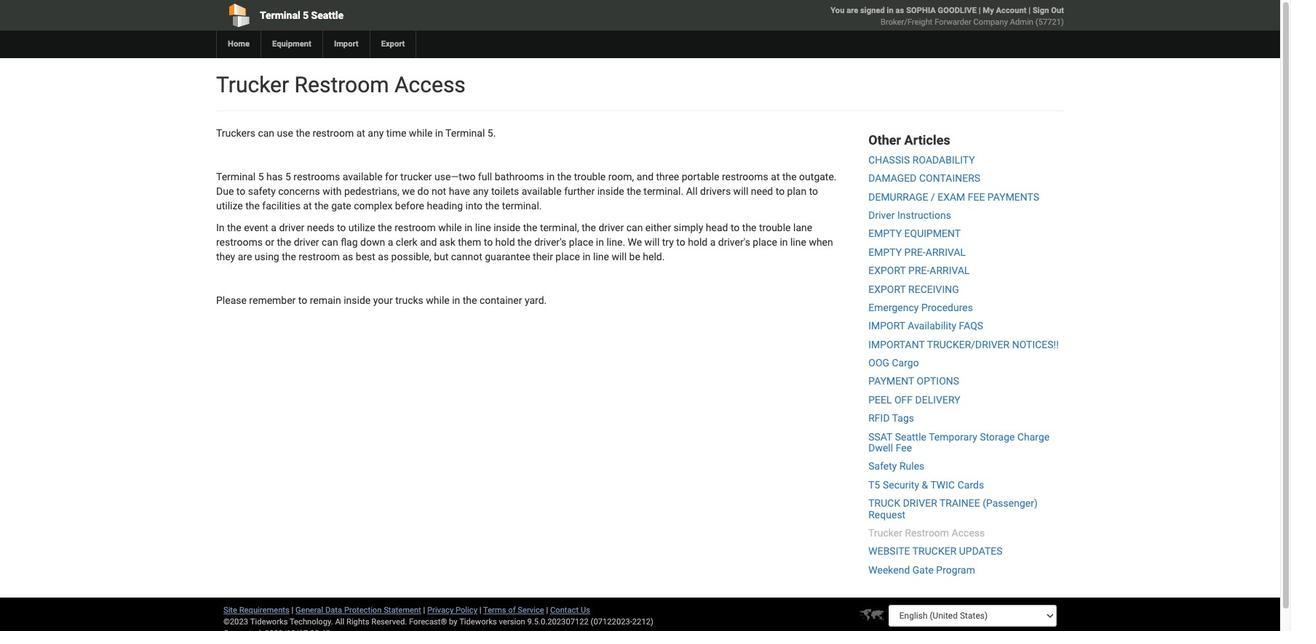 Task type: locate. For each thing, give the bounding box(es) containing it.
the right use
[[296, 127, 310, 139]]

sophia
[[906, 6, 936, 15]]

plan
[[787, 186, 807, 197]]

export up export receiving link
[[869, 265, 906, 277]]

trouble inside the 'in the event a driver needs to utilize the restroom while in line inside the terminal, the driver can either simply head to the trouble lane restrooms or the driver can flag down a clerk and ask them to hold the driver's place in line. we will try to hold a driver's place in line when they are using the restroom as best as possible, but cannot guarantee their place in line will be held.'
[[759, 222, 791, 234]]

0 vertical spatial terminal
[[260, 9, 300, 21]]

while right time
[[409, 127, 433, 139]]

the
[[296, 127, 310, 139], [557, 171, 572, 183], [782, 171, 797, 183], [627, 186, 641, 197], [245, 200, 260, 212], [315, 200, 329, 212], [485, 200, 500, 212], [227, 222, 241, 234], [378, 222, 392, 234], [523, 222, 537, 234], [582, 222, 596, 234], [742, 222, 757, 234], [277, 237, 291, 248], [518, 237, 532, 248], [282, 251, 296, 263], [463, 295, 477, 306]]

restrooms up they
[[216, 237, 263, 248]]

hold
[[495, 237, 515, 248], [688, 237, 708, 248]]

5 left has
[[258, 171, 264, 183]]

0 vertical spatial utilize
[[216, 200, 243, 212]]

1 vertical spatial utilize
[[349, 222, 375, 234]]

hold up guarantee
[[495, 237, 515, 248]]

are right they
[[238, 251, 252, 263]]

in right signed
[[887, 6, 894, 15]]

ssat
[[869, 431, 893, 443]]

to right the due on the left top
[[236, 186, 245, 197]]

cards
[[958, 480, 984, 491]]

access up updates
[[952, 528, 985, 539]]

0 horizontal spatial can
[[258, 127, 274, 139]]

and left three
[[637, 171, 654, 183]]

all down "portable"
[[686, 186, 698, 197]]

at down concerns
[[303, 200, 312, 212]]

1 horizontal spatial utilize
[[349, 222, 375, 234]]

updates
[[959, 546, 1003, 558]]

receiving
[[908, 284, 959, 295]]

0 horizontal spatial driver's
[[534, 237, 567, 248]]

0 horizontal spatial and
[[420, 237, 437, 248]]

them
[[458, 237, 481, 248]]

in inside terminal 5 has 5 restrooms available for trucker use—two full bathrooms in the trouble room, and three portable restrooms at the outgate. due to safety concerns with pedestrians, we do not have any toilets available further inside the terminal. all drivers will need to plan to utilize the facilities at the gate complex before heading into the terminal.
[[547, 171, 555, 183]]

2 horizontal spatial at
[[771, 171, 780, 183]]

1 horizontal spatial trouble
[[759, 222, 791, 234]]

0 horizontal spatial hold
[[495, 237, 515, 248]]

driver down facilities at left
[[279, 222, 305, 234]]

0 vertical spatial line
[[475, 222, 491, 234]]

1 vertical spatial seattle
[[895, 431, 927, 443]]

1 vertical spatial at
[[771, 171, 780, 183]]

terminal. down three
[[644, 186, 684, 197]]

possible,
[[391, 251, 431, 263]]

site
[[223, 606, 237, 616]]

1 horizontal spatial any
[[473, 186, 489, 197]]

oog cargo link
[[869, 357, 919, 369]]

1 horizontal spatial inside
[[494, 222, 521, 234]]

payment options link
[[869, 376, 959, 388]]

all down data
[[335, 618, 344, 628]]

can left use
[[258, 127, 274, 139]]

arrival down equipment
[[926, 247, 966, 258]]

a down head
[[710, 237, 716, 248]]

can up we
[[627, 222, 643, 234]]

5 for has
[[258, 171, 264, 183]]

any down full
[[473, 186, 489, 197]]

0 horizontal spatial terminal.
[[502, 200, 542, 212]]

access inside other articles chassis roadability damaged containers demurrage / exam fee payments driver instructions empty equipment empty pre-arrival export pre-arrival export receiving emergency procedures import availability faqs important trucker/driver notices!! oog cargo payment options peel off delivery rfid tags ssat seattle temporary storage charge dwell fee safety rules t5 security & twic cards truck driver trainee (passenger) request trucker restroom access website trucker updates weekend gate program
[[952, 528, 985, 539]]

1 horizontal spatial restroom
[[905, 528, 949, 539]]

website trucker updates link
[[869, 546, 1003, 558]]

1 vertical spatial all
[[335, 618, 344, 628]]

seattle up import on the left
[[311, 9, 344, 21]]

1 horizontal spatial are
[[847, 6, 858, 15]]

1 horizontal spatial terminal
[[260, 9, 300, 21]]

their
[[533, 251, 553, 263]]

all inside terminal 5 has 5 restrooms available for trucker use—two full bathrooms in the trouble room, and three portable restrooms at the outgate. due to safety concerns with pedestrians, we do not have any toilets available further inside the terminal. all drivers will need to plan to utilize the facilities at the gate complex before heading into the terminal.
[[686, 186, 698, 197]]

safety
[[869, 461, 897, 473]]

the down room,
[[627, 186, 641, 197]]

export
[[869, 265, 906, 277], [869, 284, 906, 295]]

are right you
[[847, 6, 858, 15]]

program
[[936, 565, 975, 576]]

line up them
[[475, 222, 491, 234]]

1 horizontal spatial as
[[378, 251, 389, 263]]

0 vertical spatial any
[[368, 127, 384, 139]]

equipment link
[[261, 31, 322, 58]]

in left container
[[452, 295, 460, 306]]

2 horizontal spatial terminal
[[446, 127, 485, 139]]

account
[[996, 6, 1027, 15]]

available up pedestrians,
[[343, 171, 383, 183]]

1 horizontal spatial all
[[686, 186, 698, 197]]

1 horizontal spatial trucker
[[869, 528, 903, 539]]

the right in
[[227, 222, 241, 234]]

trouble
[[574, 171, 606, 183], [759, 222, 791, 234]]

terminal left 5.
[[446, 127, 485, 139]]

5 up equipment on the top left
[[303, 9, 309, 21]]

1 vertical spatial access
[[952, 528, 985, 539]]

2 horizontal spatial inside
[[597, 186, 624, 197]]

| up forecast®
[[423, 606, 425, 616]]

as right best
[[378, 251, 389, 263]]

access
[[395, 72, 466, 98], [952, 528, 985, 539]]

while up ask
[[438, 222, 462, 234]]

important
[[869, 339, 925, 351]]

&
[[922, 480, 928, 491]]

1 vertical spatial trucker
[[869, 528, 903, 539]]

restroom down needs in the left of the page
[[299, 251, 340, 263]]

pre- down empty pre-arrival link
[[908, 265, 930, 277]]

a left clerk
[[388, 237, 393, 248]]

0 vertical spatial are
[[847, 6, 858, 15]]

will
[[733, 186, 749, 197], [645, 237, 660, 248], [612, 251, 627, 263]]

trainee
[[940, 498, 980, 510]]

1 horizontal spatial restrooms
[[294, 171, 340, 183]]

requirements
[[239, 606, 290, 616]]

version
[[499, 618, 525, 628]]

damaged
[[869, 173, 917, 184]]

pre-
[[904, 247, 926, 258], [908, 265, 930, 277]]

in left line.
[[596, 237, 604, 248]]

to left plan
[[776, 186, 785, 197]]

0 vertical spatial at
[[356, 127, 365, 139]]

5
[[303, 9, 309, 21], [258, 171, 264, 183], [285, 171, 291, 183]]

privacy policy link
[[427, 606, 477, 616]]

1 horizontal spatial will
[[645, 237, 660, 248]]

0 horizontal spatial line
[[475, 222, 491, 234]]

terminal up equipment on the top left
[[260, 9, 300, 21]]

notices!!
[[1012, 339, 1059, 351]]

to right them
[[484, 237, 493, 248]]

in inside you are signed in as sophia goodlive | my account | sign out broker/freight forwarder company admin (57721)
[[887, 6, 894, 15]]

export up emergency
[[869, 284, 906, 295]]

trouble left lane
[[759, 222, 791, 234]]

0 horizontal spatial inside
[[344, 295, 371, 306]]

the down the with
[[315, 200, 329, 212]]

will down line.
[[612, 251, 627, 263]]

0 horizontal spatial trucker
[[216, 72, 289, 98]]

0 horizontal spatial 5
[[258, 171, 264, 183]]

0 horizontal spatial seattle
[[311, 9, 344, 21]]

0 vertical spatial trouble
[[574, 171, 606, 183]]

2 vertical spatial terminal
[[216, 171, 256, 183]]

trucker/driver
[[927, 339, 1010, 351]]

1 vertical spatial and
[[420, 237, 437, 248]]

2 vertical spatial can
[[322, 237, 338, 248]]

0 horizontal spatial access
[[395, 72, 466, 98]]

place right their
[[556, 251, 580, 263]]

1 vertical spatial arrival
[[930, 265, 970, 277]]

inside up guarantee
[[494, 222, 521, 234]]

peel
[[869, 394, 892, 406]]

chassis
[[869, 154, 910, 166]]

0 vertical spatial and
[[637, 171, 654, 183]]

truck driver trainee (passenger) request link
[[869, 498, 1038, 521]]

1 vertical spatial trouble
[[759, 222, 791, 234]]

place down terminal,
[[569, 237, 594, 248]]

restrooms up need
[[722, 171, 769, 183]]

driver's down head
[[718, 237, 750, 248]]

site requirements | general data protection statement | privacy policy | terms of service | contact us ©2023 tideworks technology. all rights reserved. forecast® by tideworks version 9.5.0.202307122 (07122023-2212)
[[223, 606, 654, 628]]

weekend gate program link
[[869, 565, 975, 576]]

in right bathrooms
[[547, 171, 555, 183]]

line.
[[607, 237, 625, 248]]

2212)
[[632, 618, 654, 628]]

in right time
[[435, 127, 443, 139]]

terminal,
[[540, 222, 579, 234]]

while right trucks
[[426, 295, 450, 306]]

website
[[869, 546, 910, 558]]

hold down simply
[[688, 237, 708, 248]]

at up need
[[771, 171, 780, 183]]

twic
[[931, 480, 955, 491]]

the up further
[[557, 171, 572, 183]]

available down bathrooms
[[522, 186, 562, 197]]

restroom down import link
[[294, 72, 389, 98]]

0 horizontal spatial utilize
[[216, 200, 243, 212]]

head
[[706, 222, 728, 234]]

9.5.0.202307122
[[527, 618, 589, 628]]

utilize down the due on the left top
[[216, 200, 243, 212]]

0 horizontal spatial will
[[612, 251, 627, 263]]

empty down empty equipment "link" at the top right of the page
[[869, 247, 902, 258]]

can down needs in the left of the page
[[322, 237, 338, 248]]

0 vertical spatial export
[[869, 265, 906, 277]]

1 horizontal spatial seattle
[[895, 431, 927, 443]]

and
[[637, 171, 654, 183], [420, 237, 437, 248]]

line
[[475, 222, 491, 234], [790, 237, 806, 248], [593, 251, 609, 263]]

as up broker/freight
[[896, 6, 904, 15]]

5 right has
[[285, 171, 291, 183]]

restroom up clerk
[[395, 222, 436, 234]]

equipment
[[904, 228, 961, 240]]

2 vertical spatial restroom
[[299, 251, 340, 263]]

1 vertical spatial are
[[238, 251, 252, 263]]

they
[[216, 251, 235, 263]]

terminal 5 seattle
[[260, 9, 344, 21]]

general data protection statement link
[[296, 606, 421, 616]]

trouble up further
[[574, 171, 606, 183]]

1 horizontal spatial line
[[593, 251, 609, 263]]

empty down driver
[[869, 228, 902, 240]]

driver's up their
[[534, 237, 567, 248]]

| left general
[[292, 606, 294, 616]]

terminal inside terminal 5 has 5 restrooms available for trucker use—two full bathrooms in the trouble room, and three portable restrooms at the outgate. due to safety concerns with pedestrians, we do not have any toilets available further inside the terminal. all drivers will need to plan to utilize the facilities at the gate complex before heading into the terminal.
[[216, 171, 256, 183]]

terminal for seattle
[[260, 9, 300, 21]]

trucker restroom access
[[216, 72, 466, 98]]

any left time
[[368, 127, 384, 139]]

using
[[255, 251, 279, 263]]

the right into
[[485, 200, 500, 212]]

in up them
[[465, 222, 473, 234]]

and inside the 'in the event a driver needs to utilize the restroom while in line inside the terminal, the driver can either simply head to the trouble lane restrooms or the driver can flag down a clerk and ask them to hold the driver's place in line. we will try to hold a driver's place in line when they are using the restroom as best as possible, but cannot guarantee their place in line will be held.'
[[420, 237, 437, 248]]

trouble inside terminal 5 has 5 restrooms available for trucker use—two full bathrooms in the trouble room, and three portable restrooms at the outgate. due to safety concerns with pedestrians, we do not have any toilets available further inside the terminal. all drivers will need to plan to utilize the facilities at the gate complex before heading into the terminal.
[[574, 171, 606, 183]]

in
[[216, 222, 225, 234]]

exam
[[938, 191, 965, 203]]

trucker down request
[[869, 528, 903, 539]]

|
[[979, 6, 981, 15], [1029, 6, 1031, 15], [292, 606, 294, 616], [423, 606, 425, 616], [480, 606, 482, 616], [546, 606, 548, 616]]

utilize up down at left top
[[349, 222, 375, 234]]

0 vertical spatial empty
[[869, 228, 902, 240]]

pre- down empty equipment "link" at the top right of the page
[[904, 247, 926, 258]]

my account link
[[983, 6, 1027, 15]]

held.
[[643, 251, 665, 263]]

at left time
[[356, 127, 365, 139]]

2 vertical spatial inside
[[344, 295, 371, 306]]

arrival up the receiving on the right top of the page
[[930, 265, 970, 277]]

off
[[895, 394, 913, 406]]

empty
[[869, 228, 902, 240], [869, 247, 902, 258]]

access down 'export' link
[[395, 72, 466, 98]]

1 horizontal spatial can
[[322, 237, 338, 248]]

guarantee
[[485, 251, 530, 263]]

1 vertical spatial inside
[[494, 222, 521, 234]]

articles
[[904, 132, 950, 148]]

restrooms
[[294, 171, 340, 183], [722, 171, 769, 183], [216, 237, 263, 248]]

have
[[449, 186, 470, 197]]

instructions
[[897, 210, 951, 221]]

1 horizontal spatial access
[[952, 528, 985, 539]]

2 horizontal spatial as
[[896, 6, 904, 15]]

restroom up trucker
[[905, 528, 949, 539]]

your
[[373, 295, 393, 306]]

storage
[[980, 431, 1015, 443]]

1 vertical spatial export
[[869, 284, 906, 295]]

1 horizontal spatial hold
[[688, 237, 708, 248]]

terminal up the due on the left top
[[216, 171, 256, 183]]

0 horizontal spatial terminal
[[216, 171, 256, 183]]

driver's
[[534, 237, 567, 248], [718, 237, 750, 248]]

2 horizontal spatial 5
[[303, 9, 309, 21]]

will up held.
[[645, 237, 660, 248]]

while inside the 'in the event a driver needs to utilize the restroom while in line inside the terminal, the driver can either simply head to the trouble lane restrooms or the driver can flag down a clerk and ask them to hold the driver's place in line. we will try to hold a driver's place in line when they are using the restroom as best as possible, but cannot guarantee their place in line will be held.'
[[438, 222, 462, 234]]

or
[[265, 237, 274, 248]]

1 vertical spatial will
[[645, 237, 660, 248]]

availability
[[908, 321, 957, 332]]

place down need
[[753, 237, 777, 248]]

inside left your
[[344, 295, 371, 306]]

0 horizontal spatial available
[[343, 171, 383, 183]]

chassis roadability link
[[869, 154, 975, 166]]

a up or
[[271, 222, 277, 234]]

0 horizontal spatial are
[[238, 251, 252, 263]]

1 horizontal spatial available
[[522, 186, 562, 197]]

0 horizontal spatial all
[[335, 618, 344, 628]]

2 vertical spatial while
[[426, 295, 450, 306]]

the up guarantee
[[518, 237, 532, 248]]

0 vertical spatial pre-
[[904, 247, 926, 258]]

0 vertical spatial access
[[395, 72, 466, 98]]

| up tideworks
[[480, 606, 482, 616]]

1 horizontal spatial driver's
[[718, 237, 750, 248]]

1 vertical spatial empty
[[869, 247, 902, 258]]

utilize inside terminal 5 has 5 restrooms available for trucker use—two full bathrooms in the trouble room, and three portable restrooms at the outgate. due to safety concerns with pedestrians, we do not have any toilets available further inside the terminal. all drivers will need to plan to utilize the facilities at the gate complex before heading into the terminal.
[[216, 200, 243, 212]]

0 vertical spatial seattle
[[311, 9, 344, 21]]

5.
[[488, 127, 496, 139]]

line down lane
[[790, 237, 806, 248]]

0 horizontal spatial trouble
[[574, 171, 606, 183]]

to
[[236, 186, 245, 197], [776, 186, 785, 197], [809, 186, 818, 197], [337, 222, 346, 234], [731, 222, 740, 234], [484, 237, 493, 248], [676, 237, 685, 248], [298, 295, 307, 306]]

do
[[417, 186, 429, 197]]

seattle down tags
[[895, 431, 927, 443]]

payment
[[869, 376, 914, 388]]

portable
[[682, 171, 720, 183]]

inside
[[597, 186, 624, 197], [494, 222, 521, 234], [344, 295, 371, 306]]

need
[[751, 186, 773, 197]]

0 horizontal spatial restroom
[[294, 72, 389, 98]]

options
[[917, 376, 959, 388]]

©2023 tideworks
[[223, 618, 288, 628]]

use
[[277, 127, 293, 139]]

1 horizontal spatial and
[[637, 171, 654, 183]]

tags
[[892, 413, 914, 425]]

1 vertical spatial restroom
[[905, 528, 949, 539]]

statement
[[384, 606, 421, 616]]

room,
[[608, 171, 634, 183]]

inside down room,
[[597, 186, 624, 197]]

the right terminal,
[[582, 222, 596, 234]]

flag
[[341, 237, 358, 248]]

2 vertical spatial at
[[303, 200, 312, 212]]



Task type: describe. For each thing, give the bounding box(es) containing it.
2 export from the top
[[869, 284, 906, 295]]

export receiving link
[[869, 284, 959, 295]]

to right head
[[731, 222, 740, 234]]

by
[[449, 618, 458, 628]]

forecast®
[[409, 618, 447, 628]]

yard.
[[525, 295, 547, 306]]

safety rules link
[[869, 461, 925, 473]]

sign
[[1033, 6, 1049, 15]]

will inside terminal 5 has 5 restrooms available for trucker use—two full bathrooms in the trouble room, and three portable restrooms at the outgate. due to safety concerns with pedestrians, we do not have any toilets available further inside the terminal. all drivers will need to plan to utilize the facilities at the gate complex before heading into the terminal.
[[733, 186, 749, 197]]

use—two
[[435, 171, 476, 183]]

truck
[[869, 498, 901, 510]]

trucker
[[913, 546, 957, 558]]

privacy
[[427, 606, 454, 616]]

we
[[628, 237, 642, 248]]

import availability faqs link
[[869, 321, 983, 332]]

inside inside the 'in the event a driver needs to utilize the restroom while in line inside the terminal, the driver can either simply head to the trouble lane restrooms or the driver can flag down a clerk and ask them to hold the driver's place in line. we will try to hold a driver's place in line when they are using the restroom as best as possible, but cannot guarantee their place in line will be held.'
[[494, 222, 521, 234]]

1 vertical spatial terminal.
[[502, 200, 542, 212]]

utilize inside the 'in the event a driver needs to utilize the restroom while in line inside the terminal, the driver can either simply head to the trouble lane restrooms or the driver can flag down a clerk and ask them to hold the driver's place in line. we will try to hold a driver's place in line when they are using the restroom as best as possible, but cannot guarantee their place in line will be held.'
[[349, 222, 375, 234]]

terminal 5 seattle link
[[216, 0, 557, 31]]

seattle inside other articles chassis roadability damaged containers demurrage / exam fee payments driver instructions empty equipment empty pre-arrival export pre-arrival export receiving emergency procedures import availability faqs important trucker/driver notices!! oog cargo payment options peel off delivery rfid tags ssat seattle temporary storage charge dwell fee safety rules t5 security & twic cards truck driver trainee (passenger) request trucker restroom access website trucker updates weekend gate program
[[895, 431, 927, 443]]

simply
[[674, 222, 703, 234]]

forwarder
[[935, 17, 972, 27]]

1 hold from the left
[[495, 237, 515, 248]]

data
[[325, 606, 342, 616]]

0 horizontal spatial at
[[303, 200, 312, 212]]

2 vertical spatial line
[[593, 251, 609, 263]]

as inside you are signed in as sophia goodlive | my account | sign out broker/freight forwarder company admin (57721)
[[896, 6, 904, 15]]

remain
[[310, 295, 341, 306]]

temporary
[[929, 431, 978, 443]]

2 driver's from the left
[[718, 237, 750, 248]]

driver
[[869, 210, 895, 221]]

terminal for has
[[216, 171, 256, 183]]

reserved.
[[371, 618, 407, 628]]

are inside the 'in the event a driver needs to utilize the restroom while in line inside the terminal, the driver can either simply head to the trouble lane restrooms or the driver can flag down a clerk and ask them to hold the driver's place in line. we will try to hold a driver's place in line when they are using the restroom as best as possible, but cannot guarantee their place in line will be held.'
[[238, 251, 252, 263]]

rights
[[346, 618, 369, 628]]

goodlive
[[938, 6, 977, 15]]

2 empty from the top
[[869, 247, 902, 258]]

cannot
[[451, 251, 482, 263]]

you
[[831, 6, 845, 15]]

2 hold from the left
[[688, 237, 708, 248]]

us
[[581, 606, 590, 616]]

to up flag
[[337, 222, 346, 234]]

procedures
[[921, 302, 973, 314]]

my
[[983, 6, 994, 15]]

driver
[[903, 498, 937, 510]]

faqs
[[959, 321, 983, 332]]

0 vertical spatial restroom
[[294, 72, 389, 98]]

you are signed in as sophia goodlive | my account | sign out broker/freight forwarder company admin (57721)
[[831, 6, 1064, 27]]

1 horizontal spatial 5
[[285, 171, 291, 183]]

to down 'outgate.'
[[809, 186, 818, 197]]

1 export from the top
[[869, 265, 906, 277]]

down
[[360, 237, 385, 248]]

t5
[[869, 480, 880, 491]]

for
[[385, 171, 398, 183]]

and inside terminal 5 has 5 restrooms available for trucker use—two full bathrooms in the trouble room, and three portable restrooms at the outgate. due to safety concerns with pedestrians, we do not have any toilets available further inside the terminal. all drivers will need to plan to utilize the facilities at the gate complex before heading into the terminal.
[[637, 171, 654, 183]]

any inside terminal 5 has 5 restrooms available for trucker use—two full bathrooms in the trouble room, and three portable restrooms at the outgate. due to safety concerns with pedestrians, we do not have any toilets available further inside the terminal. all drivers will need to plan to utilize the facilities at the gate complex before heading into the terminal.
[[473, 186, 489, 197]]

complex
[[354, 200, 393, 212]]

1 horizontal spatial at
[[356, 127, 365, 139]]

2 vertical spatial will
[[612, 251, 627, 263]]

| left my
[[979, 6, 981, 15]]

facilities
[[262, 200, 301, 212]]

| up the 9.5.0.202307122 on the left of the page
[[546, 606, 548, 616]]

fee
[[968, 191, 985, 203]]

0 horizontal spatial a
[[271, 222, 277, 234]]

1 driver's from the left
[[534, 237, 567, 248]]

the right or
[[277, 237, 291, 248]]

the right head
[[742, 222, 757, 234]]

when
[[809, 237, 833, 248]]

broker/freight
[[881, 17, 933, 27]]

sign out link
[[1033, 6, 1064, 15]]

event
[[244, 222, 269, 234]]

not
[[432, 186, 446, 197]]

1 empty from the top
[[869, 228, 902, 240]]

emergency procedures link
[[869, 302, 973, 314]]

to right try
[[676, 237, 685, 248]]

0 vertical spatial trucker
[[216, 72, 289, 98]]

2 horizontal spatial restrooms
[[722, 171, 769, 183]]

0 vertical spatial arrival
[[926, 247, 966, 258]]

trucker inside other articles chassis roadability damaged containers demurrage / exam fee payments driver instructions empty equipment empty pre-arrival export pre-arrival export receiving emergency procedures import availability faqs important trucker/driver notices!! oog cargo payment options peel off delivery rfid tags ssat seattle temporary storage charge dwell fee safety rules t5 security & twic cards truck driver trainee (passenger) request trucker restroom access website trucker updates weekend gate program
[[869, 528, 903, 539]]

be
[[629, 251, 640, 263]]

(passenger)
[[983, 498, 1038, 510]]

charge
[[1018, 431, 1050, 443]]

0 vertical spatial restroom
[[313, 127, 354, 139]]

the up down at left top
[[378, 222, 392, 234]]

please
[[216, 295, 247, 306]]

export link
[[369, 31, 416, 58]]

admin
[[1010, 17, 1034, 27]]

other
[[869, 132, 901, 148]]

are inside you are signed in as sophia goodlive | my account | sign out broker/freight forwarder company admin (57721)
[[847, 6, 858, 15]]

time
[[386, 127, 406, 139]]

cargo
[[892, 357, 919, 369]]

export
[[381, 39, 405, 49]]

in right their
[[583, 251, 591, 263]]

before
[[395, 200, 424, 212]]

the left terminal,
[[523, 222, 537, 234]]

0 vertical spatial terminal.
[[644, 186, 684, 197]]

toilets
[[491, 186, 519, 197]]

in left 'when'
[[780, 237, 788, 248]]

1 vertical spatial available
[[522, 186, 562, 197]]

technology.
[[290, 618, 333, 628]]

driver up line.
[[599, 222, 624, 234]]

signed
[[860, 6, 885, 15]]

2 horizontal spatial line
[[790, 237, 806, 248]]

0 vertical spatial available
[[343, 171, 383, 183]]

the right using at the left of the page
[[282, 251, 296, 263]]

terms of service link
[[483, 606, 544, 616]]

0 vertical spatial can
[[258, 127, 274, 139]]

trucker
[[400, 171, 432, 183]]

(57721)
[[1036, 17, 1064, 27]]

the up plan
[[782, 171, 797, 183]]

out
[[1051, 6, 1064, 15]]

1 vertical spatial terminal
[[446, 127, 485, 139]]

demurrage
[[869, 191, 928, 203]]

0 horizontal spatial any
[[368, 127, 384, 139]]

all inside site requirements | general data protection statement | privacy policy | terms of service | contact us ©2023 tideworks technology. all rights reserved. forecast® by tideworks version 9.5.0.202307122 (07122023-2212)
[[335, 618, 344, 628]]

roadability
[[913, 154, 975, 166]]

t5 security & twic cards link
[[869, 480, 984, 491]]

dwell
[[869, 443, 893, 454]]

containers
[[919, 173, 981, 184]]

trucks
[[395, 295, 424, 306]]

needs
[[307, 222, 334, 234]]

bathrooms
[[495, 171, 544, 183]]

0 vertical spatial while
[[409, 127, 433, 139]]

5 for seattle
[[303, 9, 309, 21]]

driver down needs in the left of the page
[[294, 237, 319, 248]]

restrooms inside the 'in the event a driver needs to utilize the restroom while in line inside the terminal, the driver can either simply head to the trouble lane restrooms or the driver can flag down a clerk and ask them to hold the driver's place in line. we will try to hold a driver's place in line when they are using the restroom as best as possible, but cannot guarantee their place in line will be held.'
[[216, 237, 263, 248]]

the left container
[[463, 295, 477, 306]]

request
[[869, 509, 906, 521]]

concerns
[[278, 186, 320, 197]]

inside inside terminal 5 has 5 restrooms available for trucker use—two full bathrooms in the trouble room, and three portable restrooms at the outgate. due to safety concerns with pedestrians, we do not have any toilets available further inside the terminal. all drivers will need to plan to utilize the facilities at the gate complex before heading into the terminal.
[[597, 186, 624, 197]]

the down safety
[[245, 200, 260, 212]]

| left sign
[[1029, 6, 1031, 15]]

try
[[662, 237, 674, 248]]

fee
[[896, 443, 912, 454]]

1 vertical spatial can
[[627, 222, 643, 234]]

to left remain
[[298, 295, 307, 306]]

1 horizontal spatial a
[[388, 237, 393, 248]]

0 horizontal spatial as
[[342, 251, 353, 263]]

1 vertical spatial restroom
[[395, 222, 436, 234]]

2 horizontal spatial a
[[710, 237, 716, 248]]

1 vertical spatial pre-
[[908, 265, 930, 277]]

restroom inside other articles chassis roadability damaged containers demurrage / exam fee payments driver instructions empty equipment empty pre-arrival export pre-arrival export receiving emergency procedures import availability faqs important trucker/driver notices!! oog cargo payment options peel off delivery rfid tags ssat seattle temporary storage charge dwell fee safety rules t5 security & twic cards truck driver trainee (passenger) request trucker restroom access website trucker updates weekend gate program
[[905, 528, 949, 539]]

but
[[434, 251, 449, 263]]



Task type: vqa. For each thing, say whether or not it's contained in the screenshot.
Success
no



